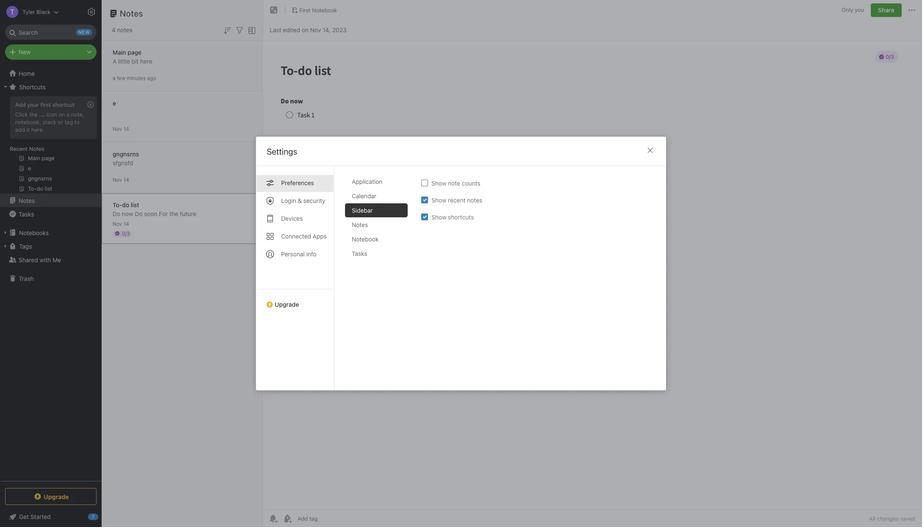 Task type: describe. For each thing, give the bounding box(es) containing it.
calendar tab
[[345, 189, 408, 203]]

personal
[[281, 250, 305, 258]]

show for show shortcuts
[[432, 213, 447, 221]]

Show note counts checkbox
[[422, 180, 428, 186]]

for
[[159, 210, 168, 217]]

you
[[855, 6, 865, 13]]

note window element
[[263, 0, 923, 527]]

shortcuts
[[19, 83, 46, 90]]

to-do list
[[113, 201, 139, 208]]

little
[[118, 57, 130, 65]]

notes tab
[[345, 218, 408, 232]]

click the ...
[[15, 111, 45, 118]]

on inside "icon on a note, notebook, stack or tag to add it here."
[[59, 111, 65, 118]]

it
[[26, 126, 30, 133]]

devices
[[281, 215, 303, 222]]

tab list for calendar
[[256, 166, 335, 390]]

connected
[[281, 233, 311, 240]]

recent
[[10, 145, 28, 152]]

to
[[75, 119, 80, 125]]

gngnsrns sfgnsfd
[[113, 150, 139, 166]]

add
[[15, 126, 25, 133]]

personal info
[[281, 250, 317, 258]]

add
[[15, 101, 26, 108]]

2023
[[332, 26, 347, 33]]

notes inside group
[[29, 145, 44, 152]]

notes inside note list element
[[117, 26, 132, 33]]

or
[[58, 119, 63, 125]]

new
[[19, 48, 31, 55]]

stack
[[43, 119, 56, 125]]

tasks tab
[[345, 247, 408, 261]]

notes link
[[0, 194, 101, 207]]

tags button
[[0, 239, 101, 253]]

only
[[842, 6, 854, 13]]

Note Editor text field
[[263, 41, 923, 510]]

a
[[113, 57, 117, 65]]

tasks inside 'button'
[[19, 210, 34, 218]]

here
[[140, 57, 152, 65]]

Show shortcuts checkbox
[[422, 214, 428, 220]]

notebooks link
[[0, 226, 101, 239]]

tasks button
[[0, 207, 101, 221]]

sidebar tab
[[345, 203, 408, 217]]

future
[[180, 210, 196, 217]]

minutes
[[127, 75, 146, 81]]

notebooks
[[19, 229, 49, 236]]

0/3
[[122, 230, 130, 237]]

nov inside note window element
[[310, 26, 321, 33]]

page
[[128, 49, 142, 56]]

tasks inside tab
[[352, 250, 367, 257]]

1 do from the left
[[113, 210, 120, 217]]

note,
[[71, 111, 84, 118]]

Show recent notes checkbox
[[422, 197, 428, 203]]

notebook inside tab
[[352, 236, 379, 243]]

add your first shortcut
[[15, 101, 75, 108]]

me
[[53, 256, 61, 263]]

gngnsrns
[[113, 150, 139, 157]]

saved
[[901, 515, 916, 522]]

...
[[39, 111, 45, 118]]

changes
[[878, 515, 899, 522]]

notebook tab
[[345, 232, 408, 246]]

0 vertical spatial upgrade
[[275, 301, 299, 308]]

calendar
[[352, 192, 377, 200]]

expand note image
[[269, 5, 279, 15]]

home link
[[0, 67, 102, 80]]

all changes saved
[[870, 515, 916, 522]]

tags
[[19, 243, 32, 250]]

share
[[879, 6, 895, 14]]

preferences
[[281, 179, 314, 186]]

home
[[19, 70, 35, 77]]

login
[[281, 197, 296, 204]]

login & security
[[281, 197, 325, 204]]

few
[[117, 75, 125, 81]]

a little bit here
[[113, 57, 152, 65]]

14,
[[323, 26, 331, 33]]

recent notes
[[10, 145, 44, 152]]

show recent notes
[[432, 196, 483, 204]]

show for show note counts
[[432, 179, 447, 187]]

notebook inside button
[[312, 7, 337, 13]]

tag
[[65, 119, 73, 125]]

add a reminder image
[[268, 513, 278, 524]]

notes inside tab
[[352, 221, 368, 228]]

tree containing home
[[0, 67, 102, 480]]

share button
[[871, 3, 902, 17]]

0 horizontal spatial the
[[29, 111, 38, 118]]

e
[[113, 99, 116, 107]]

new button
[[5, 44, 97, 60]]

1 horizontal spatial upgrade button
[[256, 289, 334, 311]]

a few minutes ago
[[113, 75, 156, 81]]

3 nov 14 from the top
[[113, 221, 129, 227]]

a inside note list element
[[113, 75, 115, 81]]

all
[[870, 515, 876, 522]]

shared with me link
[[0, 253, 101, 266]]

4
[[112, 26, 116, 33]]

first notebook button
[[289, 4, 340, 16]]

connected apps
[[281, 233, 327, 240]]

main page
[[113, 49, 142, 56]]

the inside note list element
[[170, 210, 178, 217]]

do
[[122, 201, 129, 208]]

14 for gngnsrns
[[124, 176, 129, 183]]

shortcuts
[[448, 213, 474, 221]]

3 14 from the top
[[124, 221, 129, 227]]

a inside "icon on a note, notebook, stack or tag to add it here."
[[67, 111, 70, 118]]

trash link
[[0, 272, 101, 285]]

tab list for show note counts
[[345, 175, 415, 390]]

trash
[[19, 275, 34, 282]]

nov down 'sfgnsfd'
[[113, 176, 122, 183]]



Task type: vqa. For each thing, say whether or not it's contained in the screenshot.
Create task button
no



Task type: locate. For each thing, give the bounding box(es) containing it.
1 horizontal spatial notebook
[[352, 236, 379, 243]]

2 14 from the top
[[124, 176, 129, 183]]

2 vertical spatial show
[[432, 213, 447, 221]]

nov 14 for e
[[113, 126, 129, 132]]

1 vertical spatial nov 14
[[113, 176, 129, 183]]

icon
[[46, 111, 57, 118]]

2 do from the left
[[135, 210, 143, 217]]

1 vertical spatial 14
[[124, 176, 129, 183]]

the right for
[[170, 210, 178, 217]]

on
[[302, 26, 309, 33], [59, 111, 65, 118]]

note
[[448, 179, 461, 187]]

show right the show recent notes checkbox
[[432, 196, 447, 204]]

tasks down notebook tab
[[352, 250, 367, 257]]

your
[[27, 101, 39, 108]]

0 horizontal spatial notebook
[[312, 7, 337, 13]]

0 vertical spatial notes
[[117, 26, 132, 33]]

main
[[113, 49, 126, 56]]

tasks up notebooks
[[19, 210, 34, 218]]

1 vertical spatial upgrade button
[[5, 488, 97, 505]]

2 vertical spatial 14
[[124, 221, 129, 227]]

info
[[307, 250, 317, 258]]

1 horizontal spatial tab list
[[345, 175, 415, 390]]

nov 14 up 0/3
[[113, 221, 129, 227]]

notebook
[[312, 7, 337, 13], [352, 236, 379, 243]]

ago
[[147, 75, 156, 81]]

show for show recent notes
[[432, 196, 447, 204]]

show right 'show note counts' option
[[432, 179, 447, 187]]

upgrade
[[275, 301, 299, 308], [44, 493, 69, 500]]

counts
[[462, 179, 481, 187]]

2 nov 14 from the top
[[113, 176, 129, 183]]

3 show from the top
[[432, 213, 447, 221]]

1 vertical spatial upgrade
[[44, 493, 69, 500]]

1 vertical spatial tasks
[[352, 250, 367, 257]]

sfgnsfd
[[113, 159, 133, 166]]

notes
[[120, 8, 143, 18], [29, 145, 44, 152], [19, 197, 35, 204], [352, 221, 368, 228]]

0 horizontal spatial do
[[113, 210, 120, 217]]

nov 14 up gngnsrns
[[113, 126, 129, 132]]

group
[[0, 94, 101, 197]]

a
[[113, 75, 115, 81], [67, 111, 70, 118]]

do down "to-"
[[113, 210, 120, 217]]

a up tag
[[67, 111, 70, 118]]

0 horizontal spatial upgrade button
[[5, 488, 97, 505]]

shared with me
[[19, 256, 61, 263]]

show right show shortcuts checkbox
[[432, 213, 447, 221]]

security
[[304, 197, 325, 204]]

2 vertical spatial nov 14
[[113, 221, 129, 227]]

0 vertical spatial nov 14
[[113, 126, 129, 132]]

notes up the tasks 'button'
[[19, 197, 35, 204]]

1 vertical spatial notebook
[[352, 236, 379, 243]]

1 horizontal spatial tasks
[[352, 250, 367, 257]]

1 horizontal spatial on
[[302, 26, 309, 33]]

tree
[[0, 67, 102, 480]]

2 show from the top
[[432, 196, 447, 204]]

0 vertical spatial on
[[302, 26, 309, 33]]

nov down e at the top
[[113, 126, 122, 132]]

shortcut
[[52, 101, 75, 108]]

notes up 4 notes
[[120, 8, 143, 18]]

1 horizontal spatial notes
[[467, 196, 483, 204]]

4 notes
[[112, 26, 132, 33]]

1 horizontal spatial upgrade
[[275, 301, 299, 308]]

here.
[[31, 126, 44, 133]]

notebook,
[[15, 119, 41, 125]]

14 up gngnsrns
[[124, 126, 129, 132]]

the left ... on the left
[[29, 111, 38, 118]]

tasks
[[19, 210, 34, 218], [352, 250, 367, 257]]

show shortcuts
[[432, 213, 474, 221]]

notes right recent
[[29, 145, 44, 152]]

first
[[40, 101, 51, 108]]

close image
[[646, 145, 656, 155]]

do down list
[[135, 210, 143, 217]]

0 vertical spatial show
[[432, 179, 447, 187]]

last
[[270, 26, 281, 33]]

0 horizontal spatial on
[[59, 111, 65, 118]]

edited
[[283, 26, 300, 33]]

0 horizontal spatial tasks
[[19, 210, 34, 218]]

add tag image
[[283, 513, 293, 524]]

1 horizontal spatial do
[[135, 210, 143, 217]]

1 vertical spatial a
[[67, 111, 70, 118]]

apps
[[313, 233, 327, 240]]

tab list containing application
[[345, 175, 415, 390]]

show note counts
[[432, 179, 481, 187]]

to-
[[113, 201, 122, 208]]

1 vertical spatial show
[[432, 196, 447, 204]]

14
[[124, 126, 129, 132], [124, 176, 129, 183], [124, 221, 129, 227]]

notes inside note list element
[[120, 8, 143, 18]]

1 horizontal spatial the
[[170, 210, 178, 217]]

0 vertical spatial tasks
[[19, 210, 34, 218]]

on right edited
[[302, 26, 309, 33]]

do now do soon for the future
[[113, 210, 196, 217]]

1 14 from the top
[[124, 126, 129, 132]]

1 nov 14 from the top
[[113, 126, 129, 132]]

1 vertical spatial the
[[170, 210, 178, 217]]

sidebar
[[352, 207, 373, 214]]

expand notebooks image
[[2, 229, 9, 236]]

first
[[300, 7, 311, 13]]

settings
[[267, 147, 298, 156]]

icon on a note, notebook, stack or tag to add it here.
[[15, 111, 84, 133]]

1 vertical spatial on
[[59, 111, 65, 118]]

notes down sidebar
[[352, 221, 368, 228]]

&
[[298, 197, 302, 204]]

0 vertical spatial a
[[113, 75, 115, 81]]

recent
[[448, 196, 466, 204]]

14 up 0/3
[[124, 221, 129, 227]]

1 horizontal spatial a
[[113, 75, 115, 81]]

do
[[113, 210, 120, 217], [135, 210, 143, 217]]

None search field
[[11, 25, 91, 40]]

first notebook
[[300, 7, 337, 13]]

click
[[15, 111, 28, 118]]

tab list containing preferences
[[256, 166, 335, 390]]

shared
[[19, 256, 38, 263]]

0 vertical spatial notebook
[[312, 7, 337, 13]]

Search text field
[[11, 25, 91, 40]]

on up or
[[59, 111, 65, 118]]

now
[[122, 210, 133, 217]]

0 vertical spatial the
[[29, 111, 38, 118]]

0 vertical spatial upgrade button
[[256, 289, 334, 311]]

application
[[352, 178, 383, 185]]

a left few
[[113, 75, 115, 81]]

note list element
[[102, 0, 263, 527]]

notes right the 4
[[117, 26, 132, 33]]

expand tags image
[[2, 243, 9, 250]]

nov up 0/3
[[113, 221, 122, 227]]

1 vertical spatial notes
[[467, 196, 483, 204]]

0 vertical spatial 14
[[124, 126, 129, 132]]

with
[[40, 256, 51, 263]]

on inside note window element
[[302, 26, 309, 33]]

tab list
[[256, 166, 335, 390], [345, 175, 415, 390]]

application tab
[[345, 175, 408, 189]]

14 down 'sfgnsfd'
[[124, 176, 129, 183]]

0 horizontal spatial upgrade
[[44, 493, 69, 500]]

notes
[[117, 26, 132, 33], [467, 196, 483, 204]]

group containing add your first shortcut
[[0, 94, 101, 197]]

1 show from the top
[[432, 179, 447, 187]]

list
[[131, 201, 139, 208]]

nov left '14,'
[[310, 26, 321, 33]]

last edited on nov 14, 2023
[[270, 26, 347, 33]]

bit
[[132, 57, 139, 65]]

0 horizontal spatial notes
[[117, 26, 132, 33]]

only you
[[842, 6, 865, 13]]

0 horizontal spatial a
[[67, 111, 70, 118]]

14 for e
[[124, 126, 129, 132]]

upgrade button
[[256, 289, 334, 311], [5, 488, 97, 505]]

nov 14 down 'sfgnsfd'
[[113, 176, 129, 183]]

settings image
[[86, 7, 97, 17]]

notebook right first
[[312, 7, 337, 13]]

nov 14 for gngnsrns
[[113, 176, 129, 183]]

notebook up tasks tab at the top
[[352, 236, 379, 243]]

0 horizontal spatial tab list
[[256, 166, 335, 390]]

shortcuts button
[[0, 80, 101, 94]]

notes down counts
[[467, 196, 483, 204]]



